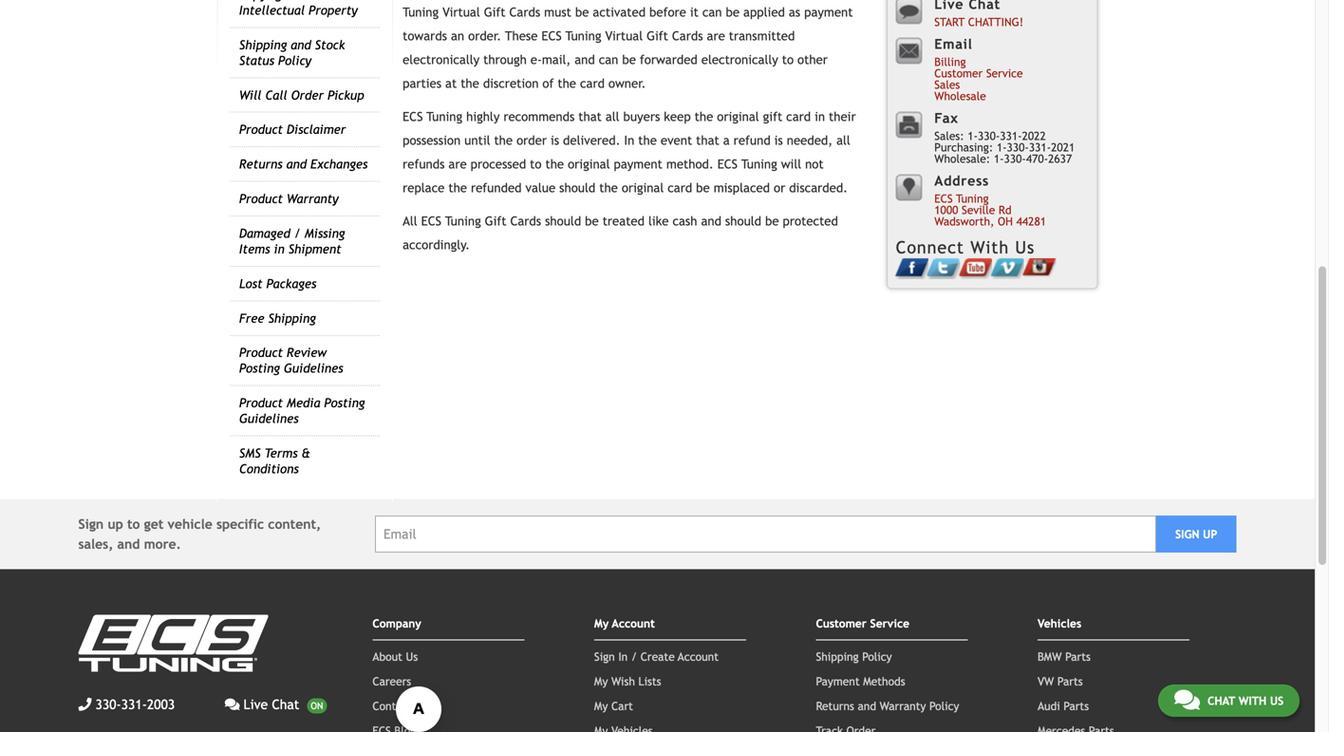 Task type: describe. For each thing, give the bounding box(es) containing it.
chat with us link
[[1158, 685, 1300, 717]]

connect with us
[[896, 237, 1035, 257]]

2 horizontal spatial 331-
[[1029, 140, 1051, 154]]

recommends
[[504, 109, 575, 124]]

event
[[661, 133, 692, 148]]

1 horizontal spatial card
[[786, 109, 811, 124]]

will call order pickup link
[[239, 88, 364, 102]]

us right the "contact"
[[416, 699, 428, 713]]

the up processed
[[494, 133, 513, 148]]

shipping policy link
[[816, 650, 892, 663]]

up for sign up
[[1203, 527, 1218, 541]]

start chatting! link
[[935, 15, 1024, 28]]

/ inside 'damaged / missing items in shipment'
[[294, 226, 301, 241]]

0 horizontal spatial warranty
[[287, 191, 339, 206]]

to inside ecs tuning highly recommends that all buyers keep the original gift card in their possession until the order is delivered. in the event that a refund is needed, all refunds are processed to the original payment method. ecs tuning will not replace the refunded value should the original card be misplaced or discarded.
[[530, 157, 542, 171]]

should down misplaced
[[725, 214, 762, 228]]

330- right phone icon
[[95, 697, 121, 712]]

contact us
[[373, 699, 428, 713]]

the up value
[[545, 157, 564, 171]]

purchasing:
[[935, 140, 993, 154]]

to inside the sign up to get vehicle specific content, sales, and more.
[[127, 516, 140, 532]]

0 horizontal spatial service
[[870, 617, 910, 630]]

tuning up possession
[[427, 109, 463, 124]]

2022
[[1022, 129, 1046, 142]]

vw
[[1038, 675, 1054, 688]]

1 vertical spatial policy
[[862, 650, 892, 663]]

policy inside 'shipping and stock status policy'
[[278, 53, 311, 68]]

wholesale link
[[935, 89, 986, 102]]

free shipping
[[239, 311, 316, 325]]

1 vertical spatial in
[[618, 650, 628, 663]]

live chat link
[[225, 695, 327, 714]]

the up the treated
[[599, 181, 618, 195]]

possession
[[403, 133, 461, 148]]

like
[[648, 214, 669, 228]]

content,
[[268, 516, 321, 532]]

missing
[[305, 226, 345, 241]]

chat inside chat with us link
[[1208, 694, 1235, 707]]

returns for returns and warranty policy
[[816, 699, 854, 713]]

1000
[[935, 203, 958, 216]]

2003
[[147, 697, 175, 712]]

with
[[1239, 694, 1267, 707]]

vw parts
[[1038, 675, 1083, 688]]

comments image
[[225, 698, 240, 711]]

chat with us
[[1208, 694, 1284, 707]]

order
[[517, 133, 547, 148]]

product disclaimer link
[[239, 122, 346, 137]]

about us
[[373, 650, 418, 663]]

0 horizontal spatial all
[[606, 109, 620, 124]]

1 vertical spatial warranty
[[880, 699, 926, 713]]

and inside all ecs tuning gift cards should be treated like cash and should be protected accordingly.
[[701, 214, 722, 228]]

should right cards
[[545, 214, 581, 228]]

guidelines for media
[[239, 411, 299, 426]]

bmw
[[1038, 650, 1062, 663]]

sign for sign up to get vehicle specific content, sales, and more.
[[78, 516, 104, 532]]

sign up to get vehicle specific content, sales, and more.
[[78, 516, 321, 552]]

are
[[449, 157, 467, 171]]

be inside ecs tuning highly recommends that all buyers keep the original gift card in their possession until the order is delivered. in the event that a refund is needed, all refunds are processed to the original payment method. ecs tuning will not replace the refunded value should the original card be misplaced or discarded.
[[696, 181, 710, 195]]

330- left 2637
[[1007, 140, 1029, 154]]

parts for bmw parts
[[1065, 650, 1091, 663]]

copyrights and intellectual property
[[239, 0, 358, 17]]

in inside ecs tuning highly recommends that all buyers keep the original gift card in their possession until the order is delivered. in the event that a refund is needed, all refunds are processed to the original payment method. ecs tuning will not replace the refunded value should the original card be misplaced or discarded.
[[624, 133, 635, 148]]

1- left 2022
[[997, 140, 1007, 154]]

gift
[[763, 109, 783, 124]]

gift
[[485, 214, 507, 228]]

up for sign up to get vehicle specific content, sales, and more.
[[108, 516, 123, 532]]

my for my account
[[594, 617, 609, 630]]

sign up button
[[1156, 516, 1237, 553]]

44281
[[1017, 214, 1046, 228]]

replace
[[403, 181, 445, 195]]

will
[[239, 88, 262, 102]]

packages
[[266, 276, 317, 291]]

chat inside live chat link
[[272, 697, 299, 712]]

2021
[[1051, 140, 1075, 154]]

my wish lists
[[594, 675, 661, 688]]

2 is from the left
[[774, 133, 783, 148]]

create
[[641, 650, 675, 663]]

my cart link
[[594, 699, 633, 713]]

all
[[403, 214, 417, 228]]

sales link
[[935, 78, 960, 91]]

order
[[291, 88, 324, 102]]

payment methods
[[816, 675, 905, 688]]

product for product warranty
[[239, 191, 283, 206]]

sms
[[239, 446, 261, 461]]

ecs down a
[[718, 157, 738, 171]]

service inside email billing customer service sales wholesale
[[986, 66, 1023, 80]]

0 horizontal spatial that
[[578, 109, 602, 124]]

wadsworth,
[[935, 214, 995, 228]]

refunds
[[403, 157, 445, 171]]

company
[[373, 617, 421, 630]]

fax sales: 1-330-331-2022 purchasing: 1-330-331-2021 wholesale: 1-330-470-2637
[[935, 110, 1075, 165]]

wholesale
[[935, 89, 986, 102]]

disclaimer
[[287, 122, 346, 137]]

product for product disclaimer
[[239, 122, 283, 137]]

highly
[[466, 109, 500, 124]]

product media posting guidelines link
[[239, 396, 365, 426]]

in inside ecs tuning highly recommends that all buyers keep the original gift card in their possession until the order is delivered. in the event that a refund is needed, all refunds are processed to the original payment method. ecs tuning will not replace the refunded value should the original card be misplaced or discarded.
[[815, 109, 825, 124]]

comments image
[[1174, 688, 1200, 711]]

and inside the sign up to get vehicle specific content, sales, and more.
[[117, 536, 140, 552]]

0 horizontal spatial account
[[612, 617, 655, 630]]

product review posting guidelines
[[239, 345, 343, 376]]

bmw parts
[[1038, 650, 1091, 663]]

value
[[526, 181, 556, 195]]

processed
[[471, 157, 526, 171]]

sms terms & conditions link
[[239, 446, 310, 476]]

fax
[[935, 110, 959, 126]]

2 vertical spatial original
[[622, 181, 664, 195]]

product warranty
[[239, 191, 339, 206]]

pickup
[[328, 88, 364, 102]]

vw parts link
[[1038, 675, 1083, 688]]

tuning inside all ecs tuning gift cards should be treated like cash and should be protected accordingly.
[[445, 214, 481, 228]]

treated
[[603, 214, 645, 228]]

product disclaimer
[[239, 122, 346, 137]]

payment
[[816, 675, 860, 688]]

330-331-2003
[[95, 697, 175, 712]]

us down 44281
[[1015, 237, 1035, 257]]

audi parts link
[[1038, 699, 1089, 713]]

ecs inside all ecs tuning gift cards should be treated like cash and should be protected accordingly.
[[421, 214, 442, 228]]

the down 'are' at left
[[448, 181, 467, 195]]

careers link
[[373, 675, 411, 688]]

protected
[[783, 214, 838, 228]]

cart
[[611, 699, 633, 713]]

330- up wholesale:
[[978, 129, 1000, 142]]

my wish lists link
[[594, 675, 661, 688]]

needed,
[[787, 133, 833, 148]]

methods
[[863, 675, 905, 688]]

live
[[244, 697, 268, 712]]

and for returns and warranty policy
[[858, 699, 876, 713]]

exchanges
[[311, 157, 368, 171]]



Task type: vqa. For each thing, say whether or not it's contained in the screenshot.


Task type: locate. For each thing, give the bounding box(es) containing it.
and for returns and exchanges
[[286, 157, 307, 171]]

shipping up status on the left of the page
[[239, 37, 287, 52]]

shipping for shipping and stock status policy
[[239, 37, 287, 52]]

warranty down returns and exchanges link
[[287, 191, 339, 206]]

4 product from the top
[[239, 396, 283, 410]]

all down their
[[837, 133, 851, 148]]

will call order pickup
[[239, 88, 364, 102]]

billing
[[935, 55, 966, 68]]

2 vertical spatial shipping
[[816, 650, 859, 663]]

/ up shipment
[[294, 226, 301, 241]]

sign for sign up
[[1175, 527, 1200, 541]]

shipping inside 'shipping and stock status policy'
[[239, 37, 287, 52]]

1 horizontal spatial warranty
[[880, 699, 926, 713]]

and left stock
[[291, 37, 311, 52]]

that left a
[[696, 133, 720, 148]]

my for my wish lists
[[594, 675, 608, 688]]

2 horizontal spatial sign
[[1175, 527, 1200, 541]]

connect
[[896, 237, 965, 257]]

email
[[935, 36, 973, 52]]

1- right sales:
[[968, 129, 978, 142]]

1 horizontal spatial chat
[[1208, 694, 1235, 707]]

and for copyrights and intellectual property
[[303, 0, 323, 2]]

contact
[[373, 699, 412, 713]]

chat right the live
[[272, 697, 299, 712]]

that
[[578, 109, 602, 124], [696, 133, 720, 148]]

1 horizontal spatial service
[[986, 66, 1023, 80]]

method.
[[666, 157, 714, 171]]

my for my cart
[[594, 699, 608, 713]]

1 horizontal spatial sign
[[594, 650, 615, 663]]

my left cart
[[594, 699, 608, 713]]

0 vertical spatial in
[[815, 109, 825, 124]]

1 horizontal spatial up
[[1203, 527, 1218, 541]]

0 vertical spatial to
[[530, 157, 542, 171]]

vehicle
[[168, 516, 212, 532]]

1 vertical spatial account
[[678, 650, 719, 663]]

sign inside the sign up to get vehicle specific content, sales, and more.
[[78, 516, 104, 532]]

my up the my wish lists
[[594, 617, 609, 630]]

sign inside button
[[1175, 527, 1200, 541]]

and inside the copyrights and intellectual property
[[303, 0, 323, 2]]

payment methods link
[[816, 675, 905, 688]]

delivered.
[[563, 133, 620, 148]]

2 vertical spatial policy
[[930, 699, 959, 713]]

account
[[612, 617, 655, 630], [678, 650, 719, 663]]

1 vertical spatial to
[[127, 516, 140, 532]]

careers
[[373, 675, 411, 688]]

lost packages link
[[239, 276, 317, 291]]

1 horizontal spatial all
[[837, 133, 851, 148]]

payment
[[614, 157, 663, 171]]

should right value
[[559, 181, 596, 195]]

and inside 'shipping and stock status policy'
[[291, 37, 311, 52]]

0 vertical spatial card
[[786, 109, 811, 124]]

up
[[108, 516, 123, 532], [1203, 527, 1218, 541]]

in inside 'damaged / missing items in shipment'
[[274, 242, 285, 256]]

0 vertical spatial /
[[294, 226, 301, 241]]

1 vertical spatial guidelines
[[239, 411, 299, 426]]

0 horizontal spatial 331-
[[121, 697, 147, 712]]

and down the product disclaimer link
[[286, 157, 307, 171]]

1 horizontal spatial is
[[774, 133, 783, 148]]

0 vertical spatial account
[[612, 617, 655, 630]]

lists
[[639, 675, 661, 688]]

1 vertical spatial /
[[631, 650, 637, 663]]

sms terms & conditions
[[239, 446, 310, 476]]

330-331-2003 link
[[78, 695, 175, 714]]

a
[[723, 133, 730, 148]]

product for product review posting guidelines
[[239, 345, 283, 360]]

1- right wholesale:
[[994, 152, 1004, 165]]

1 horizontal spatial customer
[[935, 66, 983, 80]]

ecs down "address"
[[935, 192, 953, 205]]

1 my from the top
[[594, 617, 609, 630]]

that up delivered.
[[578, 109, 602, 124]]

331-
[[1000, 129, 1022, 142], [1029, 140, 1051, 154], [121, 697, 147, 712]]

and right sales,
[[117, 536, 140, 552]]

sales
[[935, 78, 960, 91]]

2 vertical spatial my
[[594, 699, 608, 713]]

sales,
[[78, 536, 113, 552]]

wish
[[611, 675, 635, 688]]

0 horizontal spatial chat
[[272, 697, 299, 712]]

/ left create
[[631, 650, 637, 663]]

service down chatting!
[[986, 66, 1023, 80]]

service
[[986, 66, 1023, 80], [870, 617, 910, 630]]

with
[[971, 237, 1009, 257]]

posting inside "product review posting guidelines"
[[239, 361, 280, 376]]

seville
[[962, 203, 995, 216]]

1 horizontal spatial returns
[[816, 699, 854, 713]]

ecs tuning highly recommends that all buyers keep the original gift card in their possession until the order is delivered. in the event that a refund is needed, all refunds are processed to the original payment method. ecs tuning will not replace the refunded value should the original card be misplaced or discarded.
[[403, 109, 856, 195]]

product media posting guidelines
[[239, 396, 365, 426]]

3 product from the top
[[239, 345, 283, 360]]

1 vertical spatial parts
[[1058, 675, 1083, 688]]

guidelines up the terms
[[239, 411, 299, 426]]

shipping for shipping policy
[[816, 650, 859, 663]]

0 horizontal spatial up
[[108, 516, 123, 532]]

misplaced
[[714, 181, 770, 195]]

shipping
[[239, 37, 287, 52], [268, 311, 316, 325], [816, 650, 859, 663]]

posting for product review posting guidelines
[[239, 361, 280, 376]]

ecs right 'all' on the left
[[421, 214, 442, 228]]

0 horizontal spatial customer
[[816, 617, 867, 630]]

returns and warranty policy
[[816, 699, 959, 713]]

to down order
[[530, 157, 542, 171]]

ecs
[[403, 109, 423, 124], [718, 157, 738, 171], [935, 192, 953, 205], [421, 214, 442, 228]]

original
[[717, 109, 759, 124], [568, 157, 610, 171], [622, 181, 664, 195]]

0 vertical spatial service
[[986, 66, 1023, 80]]

shipping up payment on the bottom right
[[816, 650, 859, 663]]

warranty down methods
[[880, 699, 926, 713]]

product down free on the top of the page
[[239, 345, 283, 360]]

parts right audi
[[1064, 699, 1089, 713]]

1 horizontal spatial 331-
[[1000, 129, 1022, 142]]

posting
[[239, 361, 280, 376], [324, 396, 365, 410]]

guidelines inside "product review posting guidelines"
[[284, 361, 343, 376]]

0 horizontal spatial posting
[[239, 361, 280, 376]]

about
[[373, 650, 403, 663]]

the down buyers
[[638, 133, 657, 148]]

1 horizontal spatial in
[[815, 109, 825, 124]]

1 horizontal spatial to
[[530, 157, 542, 171]]

1 vertical spatial that
[[696, 133, 720, 148]]

original down payment
[[622, 181, 664, 195]]

1 is from the left
[[551, 133, 559, 148]]

account right create
[[678, 650, 719, 663]]

policy
[[278, 53, 311, 68], [862, 650, 892, 663], [930, 699, 959, 713]]

guidelines down review
[[284, 361, 343, 376]]

sales:
[[935, 129, 964, 142]]

parts right vw at the bottom of the page
[[1058, 675, 1083, 688]]

0 horizontal spatial be
[[585, 214, 599, 228]]

items
[[239, 242, 270, 256]]

tuning left gift
[[445, 214, 481, 228]]

refunded
[[471, 181, 522, 195]]

or
[[774, 181, 785, 195]]

in up payment
[[624, 133, 635, 148]]

1 vertical spatial in
[[274, 242, 285, 256]]

shipping down packages
[[268, 311, 316, 325]]

1 vertical spatial all
[[837, 133, 851, 148]]

0 vertical spatial customer
[[935, 66, 983, 80]]

tuning down "address"
[[956, 192, 989, 205]]

ecs tuning image
[[78, 615, 268, 672]]

330-
[[978, 129, 1000, 142], [1007, 140, 1029, 154], [1004, 152, 1026, 165], [95, 697, 121, 712]]

posting down free on the top of the page
[[239, 361, 280, 376]]

1 vertical spatial customer
[[816, 617, 867, 630]]

product inside the product media posting guidelines
[[239, 396, 283, 410]]

guidelines inside the product media posting guidelines
[[239, 411, 299, 426]]

returns up product warranty
[[239, 157, 283, 171]]

accordingly.
[[403, 237, 470, 252]]

phone image
[[78, 698, 92, 711]]

be
[[696, 181, 710, 195], [585, 214, 599, 228], [765, 214, 779, 228]]

ecs up possession
[[403, 109, 423, 124]]

shipment
[[288, 242, 341, 256]]

product warranty link
[[239, 191, 339, 206]]

2 vertical spatial parts
[[1064, 699, 1089, 713]]

my left wish
[[594, 675, 608, 688]]

be left the treated
[[585, 214, 599, 228]]

free shipping link
[[239, 311, 316, 325]]

product up damaged
[[239, 191, 283, 206]]

be down or
[[765, 214, 779, 228]]

review
[[287, 345, 327, 360]]

parts
[[1065, 650, 1091, 663], [1058, 675, 1083, 688], [1064, 699, 1089, 713]]

should inside ecs tuning highly recommends that all buyers keep the original gift card in their possession until the order is delivered. in the event that a refund is needed, all refunds are processed to the original payment method. ecs tuning will not replace the refunded value should the original card be misplaced or discarded.
[[559, 181, 596, 195]]

0 horizontal spatial to
[[127, 516, 140, 532]]

0 vertical spatial returns
[[239, 157, 283, 171]]

Email email field
[[375, 516, 1156, 553]]

1 vertical spatial posting
[[324, 396, 365, 410]]

original up a
[[717, 109, 759, 124]]

audi parts
[[1038, 699, 1089, 713]]

1 horizontal spatial be
[[696, 181, 710, 195]]

more.
[[144, 536, 181, 552]]

1 horizontal spatial original
[[622, 181, 664, 195]]

ecs inside address ecs tuning 1000 seville rd wadsworth, oh 44281
[[935, 192, 953, 205]]

1 horizontal spatial posting
[[324, 396, 365, 410]]

1 vertical spatial returns
[[816, 699, 854, 713]]

0 vertical spatial all
[[606, 109, 620, 124]]

discarded.
[[789, 181, 848, 195]]

stock
[[315, 37, 345, 52]]

in up wish
[[618, 650, 628, 663]]

chat
[[1208, 694, 1235, 707], [272, 697, 299, 712]]

account up sign in / create account
[[612, 617, 655, 630]]

0 vertical spatial shipping
[[239, 37, 287, 52]]

1 vertical spatial original
[[568, 157, 610, 171]]

buyers
[[623, 109, 660, 124]]

0 vertical spatial in
[[624, 133, 635, 148]]

up inside button
[[1203, 527, 1218, 541]]

and up property
[[303, 0, 323, 2]]

tuning down refund
[[741, 157, 777, 171]]

1 vertical spatial service
[[870, 617, 910, 630]]

vehicles
[[1038, 617, 1082, 630]]

in left their
[[815, 109, 825, 124]]

about us link
[[373, 650, 418, 663]]

wholesale:
[[935, 152, 991, 165]]

property
[[309, 3, 358, 17]]

chat left the with
[[1208, 694, 1235, 707]]

card down method.
[[668, 181, 692, 195]]

parts right bmw
[[1065, 650, 1091, 663]]

1 horizontal spatial policy
[[862, 650, 892, 663]]

1 horizontal spatial that
[[696, 133, 720, 148]]

0 horizontal spatial original
[[568, 157, 610, 171]]

audi
[[1038, 699, 1060, 713]]

0 vertical spatial policy
[[278, 53, 311, 68]]

is right order
[[551, 133, 559, 148]]

tuning inside address ecs tuning 1000 seville rd wadsworth, oh 44281
[[956, 192, 989, 205]]

0 vertical spatial parts
[[1065, 650, 1091, 663]]

1 vertical spatial shipping
[[268, 311, 316, 325]]

0 horizontal spatial returns
[[239, 157, 283, 171]]

my
[[594, 617, 609, 630], [594, 675, 608, 688], [594, 699, 608, 713]]

0 vertical spatial my
[[594, 617, 609, 630]]

customer
[[935, 66, 983, 80], [816, 617, 867, 630]]

billing link
[[935, 55, 966, 68]]

0 vertical spatial original
[[717, 109, 759, 124]]

contact us link
[[373, 699, 428, 713]]

returns
[[239, 157, 283, 171], [816, 699, 854, 713]]

the right keep
[[695, 109, 713, 124]]

product down will
[[239, 122, 283, 137]]

original down delivered.
[[568, 157, 610, 171]]

product
[[239, 122, 283, 137], [239, 191, 283, 206], [239, 345, 283, 360], [239, 396, 283, 410]]

is down gift
[[774, 133, 783, 148]]

sign in / create account link
[[594, 650, 719, 663]]

parts for audi parts
[[1064, 699, 1089, 713]]

lost packages
[[239, 276, 317, 291]]

0 horizontal spatial sign
[[78, 516, 104, 532]]

and right cash
[[701, 214, 722, 228]]

guidelines
[[284, 361, 343, 376], [239, 411, 299, 426]]

330- down 2022
[[1004, 152, 1026, 165]]

2 product from the top
[[239, 191, 283, 206]]

posting for product media posting guidelines
[[324, 396, 365, 410]]

guidelines for review
[[284, 361, 343, 376]]

and for shipping and stock status policy
[[291, 37, 311, 52]]

service up shipping policy link
[[870, 617, 910, 630]]

0 horizontal spatial in
[[274, 242, 285, 256]]

1 horizontal spatial /
[[631, 650, 637, 663]]

0 horizontal spatial is
[[551, 133, 559, 148]]

0 vertical spatial warranty
[[287, 191, 339, 206]]

0 horizontal spatial card
[[668, 181, 692, 195]]

0 vertical spatial guidelines
[[284, 361, 343, 376]]

sign for sign in / create account
[[594, 650, 615, 663]]

1 horizontal spatial account
[[678, 650, 719, 663]]

1 vertical spatial card
[[668, 181, 692, 195]]

0 vertical spatial that
[[578, 109, 602, 124]]

us right the with
[[1270, 694, 1284, 707]]

is
[[551, 133, 559, 148], [774, 133, 783, 148]]

returns down payment on the bottom right
[[816, 699, 854, 713]]

customer service link
[[935, 66, 1023, 80]]

in down damaged
[[274, 242, 285, 256]]

2 horizontal spatial original
[[717, 109, 759, 124]]

returns for returns and exchanges
[[239, 157, 283, 171]]

2 horizontal spatial policy
[[930, 699, 959, 713]]

and down the 'payment methods'
[[858, 699, 876, 713]]

1 vertical spatial my
[[594, 675, 608, 688]]

2 my from the top
[[594, 675, 608, 688]]

product for product media posting guidelines
[[239, 396, 283, 410]]

331- inside 330-331-2003 link
[[121, 697, 147, 712]]

customer service
[[816, 617, 910, 630]]

be down method.
[[696, 181, 710, 195]]

up inside the sign up to get vehicle specific content, sales, and more.
[[108, 516, 123, 532]]

2 horizontal spatial be
[[765, 214, 779, 228]]

damaged / missing items in shipment link
[[239, 226, 345, 256]]

card right gift
[[786, 109, 811, 124]]

all left buyers
[[606, 109, 620, 124]]

0 horizontal spatial policy
[[278, 53, 311, 68]]

product inside "product review posting guidelines"
[[239, 345, 283, 360]]

1 product from the top
[[239, 122, 283, 137]]

0 horizontal spatial /
[[294, 226, 301, 241]]

to left get
[[127, 516, 140, 532]]

product left media
[[239, 396, 283, 410]]

posting right media
[[324, 396, 365, 410]]

parts for vw parts
[[1058, 675, 1083, 688]]

0 vertical spatial posting
[[239, 361, 280, 376]]

posting inside the product media posting guidelines
[[324, 396, 365, 410]]

us right about
[[406, 650, 418, 663]]

3 my from the top
[[594, 699, 608, 713]]

customer inside email billing customer service sales wholesale
[[935, 66, 983, 80]]



